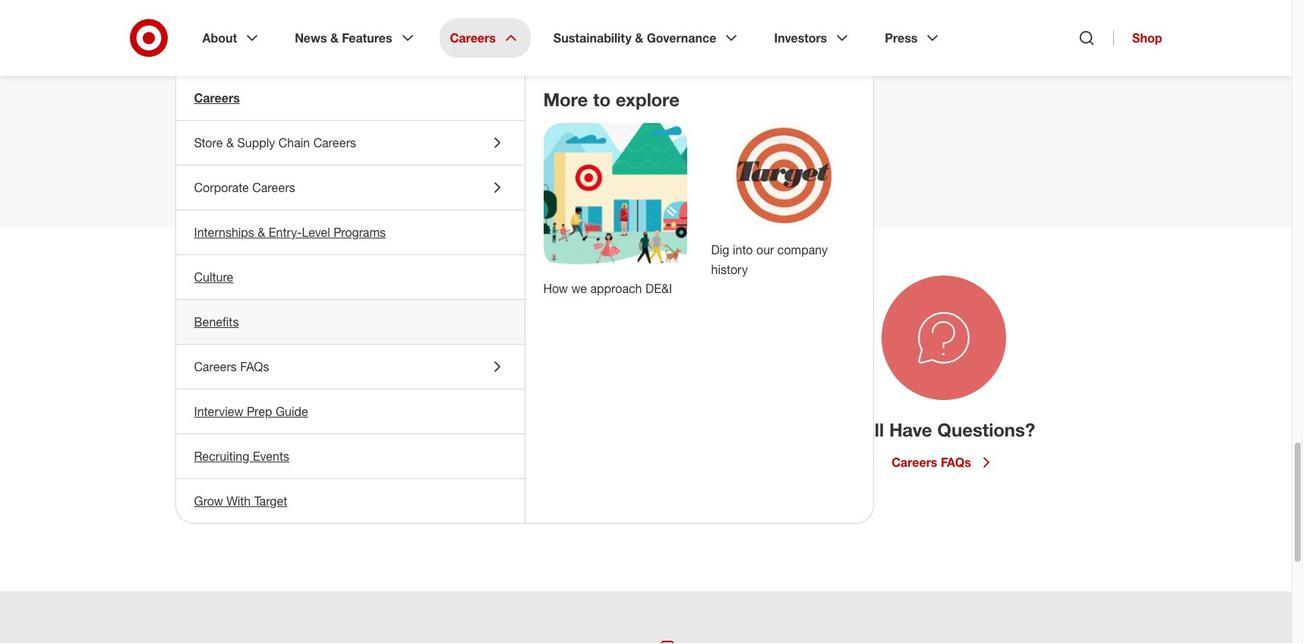 Task type: vqa. For each thing, say whether or not it's contained in the screenshot.
the bottom India
yes



Task type: describe. For each thing, give the bounding box(es) containing it.
target for target careers outside the u.s.
[[425, 15, 515, 52]]

interview prep guide link
[[176, 390, 525, 434]]

1 vertical spatial careers
[[581, 67, 622, 82]]

how
[[544, 281, 568, 296]]

we
[[572, 281, 587, 296]]

outside
[[641, 15, 749, 52]]

our
[[757, 243, 774, 258]]

target india careers website
[[555, 106, 719, 121]]

2 vertical spatial careers
[[626, 106, 670, 121]]

0 vertical spatial careers
[[523, 15, 633, 52]]

supply
[[237, 135, 275, 150]]

questions?
[[938, 419, 1036, 441]]

website
[[674, 106, 719, 121]]

investors link
[[764, 18, 862, 58]]

more for learn more about careers in india and other global locations.
[[515, 67, 543, 82]]

de&i
[[646, 281, 672, 296]]

about
[[202, 30, 237, 46]]

shop
[[1133, 30, 1163, 46]]

careers inside store & supply chain careers link
[[313, 135, 356, 150]]

dig into our company history link
[[711, 243, 828, 278]]

attend
[[347, 419, 405, 441]]

1 horizontal spatial careers faqs
[[892, 455, 971, 470]]

to for want
[[325, 419, 342, 441]]

into
[[733, 243, 753, 258]]

recruiting inside recruiting events 'link'
[[194, 449, 250, 464]]

target for target india careers website
[[555, 106, 591, 121]]

approach
[[591, 281, 642, 296]]

how we approach de&i link
[[544, 281, 672, 296]]

interview
[[194, 404, 244, 419]]

investors
[[774, 30, 827, 46]]

and
[[667, 67, 688, 82]]

culture
[[194, 270, 234, 285]]

governance
[[647, 30, 717, 46]]

a
[[410, 419, 421, 441]]

recruiting events
[[194, 449, 289, 464]]

locations.
[[760, 67, 812, 82]]

1 vertical spatial careers link
[[176, 76, 525, 120]]

benefits link
[[176, 300, 525, 344]]

features
[[342, 30, 392, 46]]

still
[[852, 419, 884, 441]]

news & features
[[295, 30, 392, 46]]

& for internships
[[258, 225, 265, 240]]

internships & entry-level programs
[[194, 225, 386, 240]]

the
[[757, 15, 803, 52]]

sustainability & governance link
[[543, 18, 752, 58]]

sustainability
[[554, 30, 632, 46]]

learn more link
[[303, 476, 394, 494]]

culture link
[[176, 255, 525, 299]]

global
[[723, 67, 756, 82]]

level
[[302, 225, 330, 240]]

& for store
[[226, 135, 234, 150]]

with
[[227, 494, 251, 509]]

have
[[889, 419, 933, 441]]

target inside grow with target link
[[254, 494, 287, 509]]

shop link
[[1114, 30, 1163, 46]]

1 vertical spatial india
[[595, 106, 623, 121]]

global sourcing jobs
[[577, 153, 697, 169]]

an illustrated cityscape and a diverse group of people interacting and shopping at target. image
[[544, 123, 687, 267]]

programs
[[334, 225, 386, 240]]

grow with target
[[194, 494, 287, 509]]

0 vertical spatial india
[[638, 67, 664, 82]]

press
[[885, 30, 918, 46]]

store & supply chain careers
[[194, 135, 356, 150]]

want to attend a recruiting event?
[[272, 419, 425, 464]]

guide
[[276, 404, 308, 419]]

learn for learn more about careers in india and other global locations.
[[481, 67, 511, 82]]

0 vertical spatial careers link
[[440, 18, 531, 58]]

jobs
[[673, 153, 697, 169]]

dig
[[711, 243, 730, 258]]



Task type: locate. For each thing, give the bounding box(es) containing it.
1 vertical spatial careers faqs
[[892, 455, 971, 470]]

internships
[[194, 225, 254, 240]]

careers
[[450, 30, 496, 46], [194, 90, 240, 106], [313, 135, 356, 150], [252, 180, 295, 195], [194, 359, 237, 374], [892, 455, 938, 470]]

learn for learn more
[[303, 478, 336, 493]]

faqs for the topmost careers faqs link
[[240, 359, 269, 374]]

global sourcing jobs link
[[555, 144, 738, 178]]

company
[[778, 243, 828, 258]]

faqs
[[240, 359, 269, 374], [941, 455, 971, 470]]

to right want
[[325, 419, 342, 441]]

more
[[544, 88, 588, 111]]

sourcing
[[617, 153, 669, 169]]

0 horizontal spatial careers faqs
[[194, 359, 269, 374]]

explore
[[616, 88, 680, 111]]

0 vertical spatial careers faqs link
[[176, 345, 525, 389]]

about
[[546, 67, 577, 82]]

events
[[253, 449, 289, 464]]

0 horizontal spatial faqs
[[240, 359, 269, 374]]

0 horizontal spatial to
[[325, 419, 342, 441]]

& for sustainability
[[635, 30, 644, 46]]

chain
[[279, 135, 310, 150]]

corporate
[[194, 180, 249, 195]]

0 horizontal spatial target
[[254, 494, 287, 509]]

internships & entry-level programs link
[[176, 210, 525, 254]]

news
[[295, 30, 327, 46]]

site navigation element
[[0, 0, 1304, 643]]

careers inside corporate careers link
[[252, 180, 295, 195]]

to right more
[[593, 88, 611, 111]]

0 horizontal spatial learn
[[303, 478, 336, 493]]

0 vertical spatial faqs
[[240, 359, 269, 374]]

still have questions?
[[852, 419, 1036, 441]]

grow with target link
[[176, 479, 525, 523]]

to for more
[[593, 88, 611, 111]]

india
[[638, 67, 664, 82], [595, 106, 623, 121]]

2 vertical spatial target
[[254, 494, 287, 509]]

press link
[[875, 18, 953, 58]]

target inside target india careers website link
[[555, 106, 591, 121]]

in
[[625, 67, 634, 82]]

careers up about
[[523, 15, 633, 52]]

&
[[330, 30, 339, 46], [635, 30, 644, 46], [226, 135, 234, 150], [258, 225, 265, 240]]

1 vertical spatial careers faqs link
[[892, 453, 996, 472]]

0 vertical spatial target
[[425, 15, 515, 52]]

benefits
[[194, 314, 239, 330]]

& right news at left
[[330, 30, 339, 46]]

& for news
[[330, 30, 339, 46]]

store
[[194, 135, 223, 150]]

learn left about
[[481, 67, 511, 82]]

1 horizontal spatial learn
[[481, 67, 511, 82]]

2 horizontal spatial target
[[555, 106, 591, 121]]

careers faqs
[[194, 359, 269, 374], [892, 455, 971, 470]]

& left entry-
[[258, 225, 265, 240]]

target
[[425, 15, 515, 52], [555, 106, 591, 121], [254, 494, 287, 509]]

more for learn more
[[339, 478, 369, 493]]

careers faqs link up interview prep guide link
[[176, 345, 525, 389]]

target careers outside the u.s.
[[425, 15, 867, 52]]

careers faqs inside site navigation element
[[194, 359, 269, 374]]

store & supply chain careers link
[[176, 121, 525, 165]]

1 horizontal spatial india
[[638, 67, 664, 82]]

faqs inside site navigation element
[[240, 359, 269, 374]]

1 vertical spatial more
[[339, 478, 369, 493]]

dig into our company history
[[711, 243, 828, 278]]

0 horizontal spatial more
[[339, 478, 369, 493]]

0 horizontal spatial recruiting
[[194, 449, 250, 464]]

u.s.
[[812, 15, 867, 52]]

careers faqs down still have questions?
[[892, 455, 971, 470]]

more
[[515, 67, 543, 82], [339, 478, 369, 493]]

global
[[577, 153, 614, 169]]

sustainability & governance
[[554, 30, 717, 46]]

recruiting events link
[[176, 435, 525, 479]]

careers faqs up interview
[[194, 359, 269, 374]]

0 horizontal spatial india
[[595, 106, 623, 121]]

careers faqs link down still have questions?
[[892, 453, 996, 472]]

event?
[[366, 441, 425, 464]]

more down the want to attend a recruiting event?
[[339, 478, 369, 493]]

0 vertical spatial more
[[515, 67, 543, 82]]

corporate careers
[[194, 180, 295, 195]]

1 horizontal spatial to
[[593, 88, 611, 111]]

other
[[691, 67, 720, 82]]

careers
[[523, 15, 633, 52], [581, 67, 622, 82], [626, 106, 670, 121]]

want
[[276, 419, 320, 441]]

history
[[711, 262, 748, 278]]

careers up more to explore
[[581, 67, 622, 82]]

careers faqs link
[[176, 345, 525, 389], [892, 453, 996, 472]]

learn more
[[303, 478, 369, 493]]

1 vertical spatial to
[[325, 419, 342, 441]]

0 vertical spatial to
[[593, 88, 611, 111]]

recruiting down interview
[[194, 449, 250, 464]]

1 vertical spatial faqs
[[941, 455, 971, 470]]

0 vertical spatial careers faqs
[[194, 359, 269, 374]]

more to explore
[[544, 88, 680, 111]]

& right store
[[226, 135, 234, 150]]

faqs up the interview prep guide at the left of the page
[[240, 359, 269, 374]]

about link
[[192, 18, 272, 58]]

target india careers website link
[[533, 96, 759, 131]]

0 vertical spatial learn
[[481, 67, 511, 82]]

1 vertical spatial learn
[[303, 478, 336, 493]]

faqs for right careers faqs link
[[941, 455, 971, 470]]

news & features link
[[284, 18, 427, 58]]

faqs down still have questions?
[[941, 455, 971, 470]]

1 horizontal spatial recruiting
[[272, 441, 361, 464]]

1 horizontal spatial more
[[515, 67, 543, 82]]

1 horizontal spatial faqs
[[941, 455, 971, 470]]

to inside the want to attend a recruiting event?
[[325, 419, 342, 441]]

learn down the want to attend a recruiting event?
[[303, 478, 336, 493]]

how we approach de&i
[[544, 281, 672, 296]]

learn
[[481, 67, 511, 82], [303, 478, 336, 493]]

recruiting inside the want to attend a recruiting event?
[[272, 441, 361, 464]]

entry-
[[269, 225, 302, 240]]

grow
[[194, 494, 223, 509]]

careers link
[[440, 18, 531, 58], [176, 76, 525, 120]]

more left about
[[515, 67, 543, 82]]

learn more about careers in india and other global locations.
[[481, 67, 812, 82]]

to
[[593, 88, 611, 111], [325, 419, 342, 441]]

& up learn more about careers in india and other global locations.
[[635, 30, 644, 46]]

red and white bullseye logo from 1962 with target written over it image
[[711, 123, 855, 228]]

1 vertical spatial target
[[555, 106, 591, 121]]

to inside site navigation element
[[593, 88, 611, 111]]

careers down learn more about careers in india and other global locations.
[[626, 106, 670, 121]]

0 horizontal spatial careers faqs link
[[176, 345, 525, 389]]

recruiting up learn more
[[272, 441, 361, 464]]

prep
[[247, 404, 272, 419]]

1 horizontal spatial careers faqs link
[[892, 453, 996, 472]]

interview prep guide
[[194, 404, 308, 419]]

corporate careers link
[[176, 166, 525, 210]]

1 horizontal spatial target
[[425, 15, 515, 52]]



